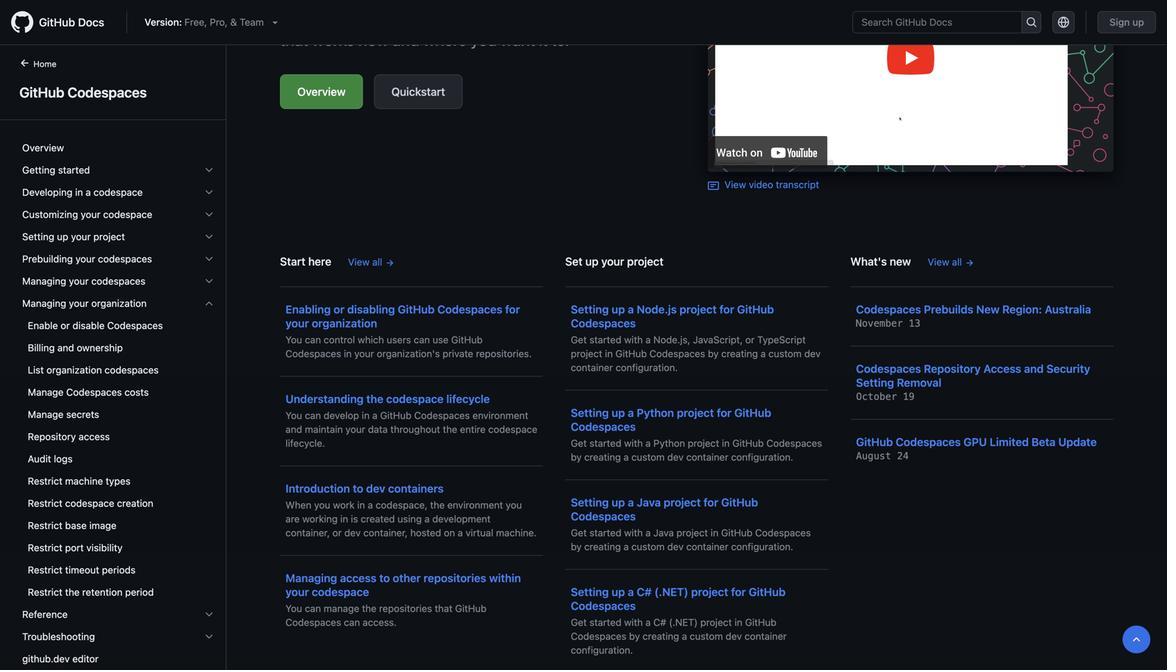 Task type: vqa. For each thing, say whether or not it's contained in the screenshot.
Becomes
no



Task type: locate. For each thing, give the bounding box(es) containing it.
that
[[435, 603, 452, 614]]

0 horizontal spatial view
[[348, 256, 370, 268]]

configuration. inside 'setting up a node.js project for github codespaces get started with a node.js, javascript, or typescript project in github codespaces by creating a custom dev container configuration.'
[[616, 362, 678, 373]]

in inside setting up a java project for github codespaces get started with a java project in github codespaces by creating a custom dev container configuration.
[[711, 527, 719, 539]]

sc 9kayk9 0 image for codespaces
[[204, 254, 215, 265]]

sign up link
[[1098, 11, 1156, 33]]

understanding
[[286, 393, 364, 406]]

2 vertical spatial you
[[286, 603, 302, 614]]

6 restrict from the top
[[28, 587, 62, 598]]

you up working
[[314, 499, 330, 511]]

1 view all from the left
[[348, 256, 382, 268]]

sc 9kayk9 0 image inside setting up your project dropdown button
[[204, 231, 215, 242]]

for inside 'setting up a node.js project for github codespaces get started with a node.js, javascript, or typescript project in github codespaces by creating a custom dev container configuration.'
[[720, 303, 734, 316]]

sc 9kayk9 0 image inside the prebuilding your codespaces dropdown button
[[204, 254, 215, 265]]

1 horizontal spatial view all
[[928, 256, 962, 268]]

manage up 'repository access'
[[28, 409, 64, 420]]

august 24 element
[[856, 451, 909, 462]]

up inside dropdown button
[[57, 231, 68, 242]]

get
[[571, 334, 587, 346], [571, 438, 587, 449], [571, 527, 587, 539], [571, 617, 587, 628]]

in inside dropdown button
[[75, 187, 83, 198]]

manage for manage codespaces costs
[[28, 387, 64, 398]]

2 manage from the top
[[28, 409, 64, 420]]

2 view all from the left
[[928, 256, 962, 268]]

sc 9kayk9 0 image
[[204, 187, 215, 198], [204, 209, 215, 220], [204, 231, 215, 242], [204, 254, 215, 265], [204, 298, 215, 309], [204, 609, 215, 620]]

0 horizontal spatial all
[[372, 256, 382, 268]]

view right the new
[[928, 256, 949, 268]]

1 view all link from the left
[[348, 255, 395, 270]]

4 sc 9kayk9 0 image from the top
[[204, 254, 215, 265]]

all for disabling
[[372, 256, 382, 268]]

managing your organization element
[[11, 292, 226, 604], [11, 315, 226, 604]]

organization down 'billing and ownership'
[[47, 364, 102, 376]]

you for managing access to other repositories within your codespace
[[286, 603, 302, 614]]

2 sc 9kayk9 0 image from the top
[[204, 209, 215, 220]]

1 get from the top
[[571, 334, 587, 346]]

setting inside "setting up a c# (.net) project for github codespaces get started with a c# (.net) project in github codespaces by creating a custom dev container configuration."
[[571, 586, 609, 599]]

configuration. inside setting up a java project for github codespaces get started with a java project in github codespaces by creating a custom dev container configuration.
[[731, 541, 793, 553]]

4 restrict from the top
[[28, 542, 62, 554]]

organization's
[[377, 348, 440, 360]]

0 vertical spatial overview
[[297, 85, 346, 98]]

0 horizontal spatial container,
[[286, 527, 330, 539]]

get inside "setting up a c# (.net) project for github codespaces get started with a c# (.net) project in github codespaces by creating a custom dev container configuration."
[[571, 617, 587, 628]]

you up machine.
[[506, 499, 522, 511]]

manage codespaces costs link
[[17, 381, 220, 404]]

beta
[[1032, 436, 1056, 449]]

repository up audit logs
[[28, 431, 76, 443]]

prebuilding your codespaces button
[[17, 248, 220, 270]]

0 vertical spatial java
[[637, 496, 661, 509]]

0 horizontal spatial overview link
[[17, 137, 220, 159]]

1 manage from the top
[[28, 387, 64, 398]]

to left other
[[379, 572, 390, 585]]

all up disabling
[[372, 256, 382, 268]]

enable or disable codespaces
[[28, 320, 163, 331]]

dev inside "setting up a c# (.net) project for github codespaces get started with a c# (.net) project in github codespaces by creating a custom dev container configuration."
[[726, 631, 742, 642]]

codespace inside developing in a codespace dropdown button
[[94, 187, 143, 198]]

codespace down developing in a codespace dropdown button
[[103, 209, 152, 220]]

sc 9kayk9 0 image inside getting started dropdown button
[[204, 165, 215, 176]]

setting for java
[[571, 496, 609, 509]]

organization up control
[[312, 317, 377, 330]]

0 horizontal spatial repository
[[28, 431, 76, 443]]

sc 9kayk9 0 image inside reference dropdown button
[[204, 609, 215, 620]]

restrict
[[28, 476, 62, 487], [28, 498, 62, 509], [28, 520, 62, 531], [28, 542, 62, 554], [28, 564, 62, 576], [28, 587, 62, 598]]

1 vertical spatial organization
[[312, 317, 377, 330]]

0 vertical spatial environment
[[473, 410, 528, 421]]

2 sc 9kayk9 0 image from the top
[[204, 276, 215, 287]]

or inside enabling or disabling github codespaces for your organization you can control which users can use github codespaces in your organization's private repositories.
[[334, 303, 345, 316]]

view for enabling or disabling github codespaces for your organization
[[348, 256, 370, 268]]

creating inside 'setting up a node.js project for github codespaces get started with a node.js, javascript, or typescript project in github codespaces by creating a custom dev container configuration.'
[[721, 348, 758, 360]]

and up lifecycle.
[[286, 424, 302, 435]]

0 vertical spatial repository
[[924, 362, 981, 375]]

custom inside setting up a python project for github codespaces get started with a python project in github codespaces by creating a custom dev container configuration.
[[631, 452, 665, 463]]

setting inside setting up a python project for github codespaces get started with a python project in github codespaces by creating a custom dev container configuration.
[[571, 406, 609, 420]]

tooltip
[[1123, 626, 1150, 654]]

with inside setting up a java project for github codespaces get started with a java project in github codespaces by creating a custom dev container configuration.
[[624, 527, 643, 539]]

sc 9kayk9 0 image inside managing your codespaces dropdown button
[[204, 276, 215, 287]]

or right enable
[[61, 320, 70, 331]]

codespace down getting started dropdown button
[[94, 187, 143, 198]]

codespaces for prebuilding your codespaces
[[98, 253, 152, 265]]

set
[[565, 255, 583, 268]]

introduction
[[286, 482, 350, 495]]

0 vertical spatial and
[[57, 342, 74, 354]]

1 managing your organization element from the top
[[11, 292, 226, 604]]

1 horizontal spatial and
[[286, 424, 302, 435]]

1 vertical spatial codespaces
[[91, 275, 145, 287]]

2 restrict from the top
[[28, 498, 62, 509]]

0 vertical spatial repositories
[[424, 572, 486, 585]]

dev inside setting up a python project for github codespaces get started with a python project in github codespaces by creating a custom dev container configuration.
[[667, 452, 684, 463]]

search image
[[1026, 17, 1037, 28]]

region:
[[1002, 303, 1042, 316]]

1 horizontal spatial overview link
[[280, 74, 363, 109]]

0 vertical spatial you
[[286, 334, 302, 346]]

1 vertical spatial manage
[[28, 409, 64, 420]]

restrict up reference
[[28, 587, 62, 598]]

access down secrets
[[79, 431, 110, 443]]

restrict port visibility link
[[17, 537, 220, 559]]

codespace up throughout
[[386, 393, 444, 406]]

transcript
[[776, 179, 819, 190]]

view right link icon
[[725, 179, 746, 190]]

sc 9kayk9 0 image for started
[[204, 165, 215, 176]]

all up 'prebuilds'
[[952, 256, 962, 268]]

started
[[58, 164, 90, 176], [589, 334, 621, 346], [589, 438, 621, 449], [589, 527, 621, 539], [589, 617, 621, 628]]

2 get from the top
[[571, 438, 587, 449]]

sign
[[1110, 16, 1130, 28]]

restrict for restrict port visibility
[[28, 542, 62, 554]]

2 vertical spatial codespaces
[[105, 364, 159, 376]]

restrict left base
[[28, 520, 62, 531]]

october
[[856, 391, 897, 403]]

2 managing your organization element from the top
[[11, 315, 226, 604]]

australia
[[1045, 303, 1091, 316]]

team
[[240, 16, 264, 28]]

13
[[909, 318, 921, 329]]

sc 9kayk9 0 image inside troubleshooting dropdown button
[[204, 631, 215, 643]]

dev
[[804, 348, 821, 360], [667, 452, 684, 463], [366, 482, 385, 495], [344, 527, 361, 539], [667, 541, 684, 553], [726, 631, 742, 642]]

1 sc 9kayk9 0 image from the top
[[204, 165, 215, 176]]

can left the manage
[[305, 603, 321, 614]]

restrict for restrict base image
[[28, 520, 62, 531]]

1 vertical spatial access
[[340, 572, 377, 585]]

1 horizontal spatial container,
[[363, 527, 408, 539]]

you inside enabling or disabling github codespaces for your organization you can control which users can use github codespaces in your organization's private repositories.
[[286, 334, 302, 346]]

0 vertical spatial organization
[[91, 298, 147, 309]]

started inside setting up a java project for github codespaces get started with a java project in github codespaces by creating a custom dev container configuration.
[[589, 527, 621, 539]]

1 you from the top
[[286, 334, 302, 346]]

for inside enabling or disabling github codespaces for your organization you can control which users can use github codespaces in your organization's private repositories.
[[505, 303, 520, 316]]

managing for to
[[286, 572, 337, 585]]

2 container, from the left
[[363, 527, 408, 539]]

0 vertical spatial (.net)
[[654, 586, 688, 599]]

2 view all link from the left
[[928, 255, 974, 270]]

repository inside github codespaces element
[[28, 431, 76, 443]]

0 horizontal spatial overview
[[22, 142, 64, 154]]

0 vertical spatial c#
[[637, 586, 652, 599]]

2 with from the top
[[624, 438, 643, 449]]

your inside managing access to other repositories within your codespace you can manage the repositories that github codespaces can access.
[[286, 586, 309, 599]]

2 horizontal spatial view
[[928, 256, 949, 268]]

0 vertical spatial to
[[353, 482, 363, 495]]

codespaces inside codespaces prebuilds new region: australia november 13
[[856, 303, 921, 316]]

view all right the new
[[928, 256, 962, 268]]

you down enabling
[[286, 334, 302, 346]]

codespaces up 'costs'
[[105, 364, 159, 376]]

base
[[65, 520, 87, 531]]

managing down prebuilding
[[22, 275, 66, 287]]

sc 9kayk9 0 image for your
[[204, 231, 215, 242]]

billing
[[28, 342, 55, 354]]

2 all from the left
[[952, 256, 962, 268]]

free,
[[185, 16, 207, 28]]

container inside setting up a python project for github codespaces get started with a python project in github codespaces by creating a custom dev container configuration.
[[686, 452, 728, 463]]

billing and ownership link
[[17, 337, 220, 359]]

1 all from the left
[[372, 256, 382, 268]]

introduction to dev containers when you work in a codespace, the environment you are working in is created using a development container, or dev container, hosted on a virtual machine.
[[286, 482, 537, 539]]

1 horizontal spatial all
[[952, 256, 962, 268]]

0 vertical spatial sc 9kayk9 0 image
[[204, 165, 215, 176]]

started inside setting up a python project for github codespaces get started with a python project in github codespaces by creating a custom dev container configuration.
[[589, 438, 621, 449]]

container, down working
[[286, 527, 330, 539]]

or inside introduction to dev containers when you work in a codespace, the environment you are working in is created using a development container, or dev container, hosted on a virtual machine.
[[332, 527, 342, 539]]

in
[[75, 187, 83, 198], [344, 348, 352, 360], [605, 348, 613, 360], [362, 410, 370, 421], [722, 438, 730, 449], [357, 499, 365, 511], [340, 513, 348, 525], [711, 527, 719, 539], [735, 617, 742, 628]]

6 sc 9kayk9 0 image from the top
[[204, 609, 215, 620]]

0 horizontal spatial you
[[314, 499, 330, 511]]

github inside github codespaces link
[[19, 84, 64, 100]]

view all link for what's new
[[928, 255, 974, 270]]

2 horizontal spatial and
[[1024, 362, 1044, 375]]

environment
[[473, 410, 528, 421], [447, 499, 503, 511]]

c#
[[637, 586, 652, 599], [653, 617, 666, 628]]

1 with from the top
[[624, 334, 643, 346]]

4 with from the top
[[624, 617, 643, 628]]

container, down "created"
[[363, 527, 408, 539]]

the inside introduction to dev containers when you work in a codespace, the environment you are working in is created using a development container, or dev container, hosted on a virtual machine.
[[430, 499, 445, 511]]

the up the access.
[[362, 603, 376, 614]]

restrict machine types link
[[17, 470, 220, 493]]

for for setting up a node.js project for github codespaces
[[720, 303, 734, 316]]

repositories
[[424, 572, 486, 585], [379, 603, 432, 614]]

codespace down machine
[[65, 498, 114, 509]]

started inside "setting up a c# (.net) project for github codespaces get started with a c# (.net) project in github codespaces by creating a custom dev container configuration."
[[589, 617, 621, 628]]

0 horizontal spatial access
[[79, 431, 110, 443]]

in inside "setting up a c# (.net) project for github codespaces get started with a c# (.net) project in github codespaces by creating a custom dev container configuration."
[[735, 617, 742, 628]]

port
[[65, 542, 84, 554]]

and inside "managing your organization" element
[[57, 342, 74, 354]]

overview inside github codespaces element
[[22, 142, 64, 154]]

2 you from the top
[[286, 410, 302, 421]]

codespace inside restrict codespace creation 'link'
[[65, 498, 114, 509]]

customizing your codespace
[[22, 209, 152, 220]]

javascript,
[[693, 334, 743, 346]]

in inside understanding the codespace lifecycle you can develop in a github codespaces environment and maintain your data throughout the entire codespace lifecycle.
[[362, 410, 370, 421]]

3 with from the top
[[624, 527, 643, 539]]

up inside 'setting up a node.js project for github codespaces get started with a node.js, javascript, or typescript project in github codespaces by creating a custom dev container configuration.'
[[612, 303, 625, 316]]

1 vertical spatial overview
[[22, 142, 64, 154]]

1 container, from the left
[[286, 527, 330, 539]]

you up lifecycle.
[[286, 410, 302, 421]]

developing
[[22, 187, 72, 198]]

1 horizontal spatial view
[[725, 179, 746, 190]]

logs
[[54, 453, 73, 465]]

managing up enable
[[22, 298, 66, 309]]

1 restrict from the top
[[28, 476, 62, 487]]

codespaces down the prebuilding your codespaces dropdown button
[[91, 275, 145, 287]]

restrict up restrict base image
[[28, 498, 62, 509]]

setting for node.js
[[571, 303, 609, 316]]

get inside setting up a python project for github codespaces get started with a python project in github codespaces by creating a custom dev container configuration.
[[571, 438, 587, 449]]

view all link up 'prebuilds'
[[928, 255, 974, 270]]

3 sc 9kayk9 0 image from the top
[[204, 231, 215, 242]]

view all right here
[[348, 256, 382, 268]]

your
[[81, 209, 101, 220], [71, 231, 91, 242], [75, 253, 95, 265], [601, 255, 624, 268], [69, 275, 89, 287], [69, 298, 89, 309], [286, 317, 309, 330], [354, 348, 374, 360], [346, 424, 365, 435], [286, 586, 309, 599]]

what's new
[[851, 255, 911, 268]]

up
[[1132, 16, 1144, 28], [57, 231, 68, 242], [585, 255, 599, 268], [612, 303, 625, 316], [612, 406, 625, 420], [612, 496, 625, 509], [612, 586, 625, 599]]

setting inside 'setting up a node.js project for github codespaces get started with a node.js, javascript, or typescript project in github codespaces by creating a custom dev container configuration.'
[[571, 303, 609, 316]]

1 vertical spatial java
[[653, 527, 674, 539]]

organization down managing your codespaces dropdown button
[[91, 298, 147, 309]]

4 get from the top
[[571, 617, 587, 628]]

repository up removal
[[924, 362, 981, 375]]

sc 9kayk9 0 image inside customizing your codespace dropdown button
[[204, 209, 215, 220]]

1 vertical spatial c#
[[653, 617, 666, 628]]

5 restrict from the top
[[28, 564, 62, 576]]

codespace inside customizing your codespace dropdown button
[[103, 209, 152, 220]]

manage down list
[[28, 387, 64, 398]]

or up control
[[334, 303, 345, 316]]

restrict port visibility
[[28, 542, 123, 554]]

set up your project
[[565, 255, 664, 268]]

get for setting up a python project for github codespaces
[[571, 438, 587, 449]]

1 vertical spatial you
[[286, 410, 302, 421]]

github inside 'github codespaces gpu limited beta update august 24'
[[856, 436, 893, 449]]

1 vertical spatial managing
[[22, 298, 66, 309]]

for inside "setting up a c# (.net) project for github codespaces get started with a c# (.net) project in github codespaces by creating a custom dev container configuration."
[[731, 586, 746, 599]]

sc 9kayk9 0 image
[[204, 165, 215, 176], [204, 276, 215, 287], [204, 631, 215, 643]]

can down the manage
[[344, 617, 360, 628]]

to inside managing access to other repositories within your codespace you can manage the repositories that github codespaces can access.
[[379, 572, 390, 585]]

0 horizontal spatial to
[[353, 482, 363, 495]]

repositories up "that"
[[424, 572, 486, 585]]

up for setting up a python project for github codespaces get started with a python project in github codespaces by creating a custom dev container configuration.
[[612, 406, 625, 420]]

codespaces inside 'github codespaces gpu limited beta update august 24'
[[896, 436, 961, 449]]

codespace up the manage
[[312, 586, 369, 599]]

access
[[79, 431, 110, 443], [340, 572, 377, 585]]

2 vertical spatial sc 9kayk9 0 image
[[204, 631, 215, 643]]

1 vertical spatial to
[[379, 572, 390, 585]]

the down restrict timeout periods
[[65, 587, 80, 598]]

1 horizontal spatial you
[[506, 499, 522, 511]]

None search field
[[853, 11, 1042, 33]]

0 vertical spatial managing
[[22, 275, 66, 287]]

prebuilding
[[22, 253, 73, 265]]

a inside dropdown button
[[86, 187, 91, 198]]

throughout
[[390, 424, 440, 435]]

retention
[[82, 587, 122, 598]]

in inside setting up a python project for github codespaces get started with a python project in github codespaces by creating a custom dev container configuration.
[[722, 438, 730, 449]]

security
[[1046, 362, 1090, 375]]

get inside 'setting up a node.js project for github codespaces get started with a node.js, javascript, or typescript project in github codespaces by creating a custom dev container configuration.'
[[571, 334, 587, 346]]

0 horizontal spatial view all link
[[348, 255, 395, 270]]

node.js
[[637, 303, 677, 316]]

and right billing
[[57, 342, 74, 354]]

1 vertical spatial and
[[1024, 362, 1044, 375]]

0 vertical spatial manage
[[28, 387, 64, 398]]

1 sc 9kayk9 0 image from the top
[[204, 187, 215, 198]]

container inside setting up a java project for github codespaces get started with a java project in github codespaces by creating a custom dev container configuration.
[[686, 541, 728, 553]]

for for setting up a java project for github codespaces
[[704, 496, 718, 509]]

start
[[280, 255, 305, 268]]

or left typescript
[[745, 334, 755, 346]]

0 vertical spatial access
[[79, 431, 110, 443]]

update
[[1058, 436, 1097, 449]]

1 horizontal spatial view all link
[[928, 255, 974, 270]]

to up "work"
[[353, 482, 363, 495]]

restrict for restrict timeout periods
[[28, 564, 62, 576]]

can up the maintain
[[305, 410, 321, 421]]

0 horizontal spatial view all
[[348, 256, 382, 268]]

(.net)
[[654, 586, 688, 599], [669, 617, 698, 628]]

access up the manage
[[340, 572, 377, 585]]

codespaces for managing your codespaces
[[91, 275, 145, 287]]

up for setting up your project
[[57, 231, 68, 242]]

0 vertical spatial overview link
[[280, 74, 363, 109]]

visibility
[[86, 542, 123, 554]]

1 vertical spatial repository
[[28, 431, 76, 443]]

1 horizontal spatial access
[[340, 572, 377, 585]]

codespaces down setting up your project dropdown button
[[98, 253, 152, 265]]

environment inside introduction to dev containers when you work in a codespace, the environment you are working in is created using a development container, or dev container, hosted on a virtual machine.
[[447, 499, 503, 511]]

0 vertical spatial codespaces
[[98, 253, 152, 265]]

restrict left timeout
[[28, 564, 62, 576]]

environment up entire
[[473, 410, 528, 421]]

restrict codespace creation
[[28, 498, 153, 509]]

sc 9kayk9 0 image for a
[[204, 187, 215, 198]]

sc 9kayk9 0 image for codespace
[[204, 209, 215, 220]]

view all link
[[348, 255, 395, 270], [928, 255, 974, 270]]

3 restrict from the top
[[28, 520, 62, 531]]

&
[[230, 16, 237, 28]]

1 horizontal spatial to
[[379, 572, 390, 585]]

with
[[624, 334, 643, 346], [624, 438, 643, 449], [624, 527, 643, 539], [624, 617, 643, 628]]

1 horizontal spatial overview
[[297, 85, 346, 98]]

customizing your codespace button
[[17, 204, 220, 226]]

restrict left port
[[28, 542, 62, 554]]

1 vertical spatial environment
[[447, 499, 503, 511]]

github codespaces element
[[0, 56, 226, 670]]

the left entire
[[443, 424, 457, 435]]

view all link up disabling
[[348, 255, 395, 270]]

audit
[[28, 453, 51, 465]]

managing up the manage
[[286, 572, 337, 585]]

view all
[[348, 256, 382, 268], [928, 256, 962, 268]]

1 vertical spatial sc 9kayk9 0 image
[[204, 276, 215, 287]]

3 sc 9kayk9 0 image from the top
[[204, 631, 215, 643]]

access inside github codespaces element
[[79, 431, 110, 443]]

the down containers
[[430, 499, 445, 511]]

3 get from the top
[[571, 527, 587, 539]]

view all for start here
[[348, 256, 382, 268]]

environment up development
[[447, 499, 503, 511]]

or down working
[[332, 527, 342, 539]]

you left the manage
[[286, 603, 302, 614]]

all
[[372, 256, 382, 268], [952, 256, 962, 268]]

started inside 'setting up a node.js project for github codespaces get started with a node.js, javascript, or typescript project in github codespaces by creating a custom dev container configuration.'
[[589, 334, 621, 346]]

using
[[398, 513, 422, 525]]

and inside "codespaces repository access and security setting removal october 19"
[[1024, 362, 1044, 375]]

github.dev editor link
[[17, 648, 220, 670]]

restrict down audit logs
[[28, 476, 62, 487]]

and right the access
[[1024, 362, 1044, 375]]

data
[[368, 424, 388, 435]]

managing inside managing access to other repositories within your codespace you can manage the repositories that github codespaces can access.
[[286, 572, 337, 585]]

2 vertical spatial and
[[286, 424, 302, 435]]

managing your organization element containing managing your organization
[[11, 292, 226, 604]]

0 horizontal spatial and
[[57, 342, 74, 354]]

setting for python
[[571, 406, 609, 420]]

getting
[[22, 164, 55, 176]]

5 sc 9kayk9 0 image from the top
[[204, 298, 215, 309]]

quickstart link
[[374, 74, 463, 109]]

dev inside setting up a java project for github codespaces get started with a java project in github codespaces by creating a custom dev container configuration.
[[667, 541, 684, 553]]

sc 9kayk9 0 image inside "managing your organization" dropdown button
[[204, 298, 215, 309]]

entire
[[460, 424, 486, 435]]

the
[[366, 393, 383, 406], [443, 424, 457, 435], [430, 499, 445, 511], [65, 587, 80, 598], [362, 603, 376, 614]]

1 horizontal spatial repository
[[924, 362, 981, 375]]

to
[[353, 482, 363, 495], [379, 572, 390, 585]]

environment for lifecycle
[[473, 410, 528, 421]]

and
[[57, 342, 74, 354], [1024, 362, 1044, 375], [286, 424, 302, 435]]

setting inside setting up a java project for github codespaces get started with a java project in github codespaces by creating a custom dev container configuration.
[[571, 496, 609, 509]]

access inside managing access to other repositories within your codespace you can manage the repositories that github codespaces can access.
[[340, 572, 377, 585]]

sc 9kayk9 0 image inside developing in a codespace dropdown button
[[204, 187, 215, 198]]

container inside 'setting up a node.js project for github codespaces get started with a node.js, javascript, or typescript project in github codespaces by creating a custom dev container configuration.'
[[571, 362, 613, 373]]

up inside setting up a python project for github codespaces get started with a python project in github codespaces by creating a custom dev container configuration.
[[612, 406, 625, 420]]

setting up your project
[[22, 231, 125, 242]]

managing your organization element containing enable or disable codespaces
[[11, 315, 226, 604]]

view right here
[[348, 256, 370, 268]]

repositories up the access.
[[379, 603, 432, 614]]

list organization codespaces link
[[17, 359, 220, 381]]

3 you from the top
[[286, 603, 302, 614]]

2 vertical spatial managing
[[286, 572, 337, 585]]

can
[[305, 334, 321, 346], [414, 334, 430, 346], [305, 410, 321, 421], [305, 603, 321, 614], [344, 617, 360, 628]]

for inside setting up a java project for github codespaces get started with a java project in github codespaces by creating a custom dev container configuration.
[[704, 496, 718, 509]]



Task type: describe. For each thing, give the bounding box(es) containing it.
troubleshooting button
[[17, 626, 220, 648]]

2 vertical spatial organization
[[47, 364, 102, 376]]

list organization codespaces
[[28, 364, 159, 376]]

codespace right entire
[[488, 424, 537, 435]]

is
[[351, 513, 358, 525]]

access for repository
[[79, 431, 110, 443]]

custom inside 'setting up a node.js project for github codespaces get started with a node.js, javascript, or typescript project in github codespaces by creating a custom dev container configuration.'
[[769, 348, 802, 360]]

github codespaces gpu limited beta update august 24
[[856, 436, 1097, 462]]

custom inside "setting up a c# (.net) project for github codespaces get started with a c# (.net) project in github codespaces by creating a custom dev container configuration."
[[690, 631, 723, 642]]

managing for codespaces
[[22, 275, 66, 287]]

can left control
[[305, 334, 321, 346]]

disable
[[72, 320, 105, 331]]

to inside introduction to dev containers when you work in a codespace, the environment you are working in is created using a development container, or dev container, hosted on a virtual machine.
[[353, 482, 363, 495]]

container inside "setting up a c# (.net) project for github codespaces get started with a c# (.net) project in github codespaces by creating a custom dev container configuration."
[[745, 631, 787, 642]]

developing in a codespace button
[[17, 181, 220, 204]]

prebuilding your codespaces
[[22, 253, 152, 265]]

november 13 element
[[856, 318, 921, 329]]

setting inside "codespaces repository access and security setting removal october 19"
[[856, 376, 894, 389]]

here
[[308, 255, 331, 268]]

dev inside 'setting up a node.js project for github codespaces get started with a node.js, javascript, or typescript project in github codespaces by creating a custom dev container configuration.'
[[804, 348, 821, 360]]

editor
[[72, 653, 99, 665]]

development
[[432, 513, 491, 525]]

home link
[[14, 58, 79, 72]]

codespace,
[[376, 499, 428, 511]]

up for sign up
[[1132, 16, 1144, 28]]

restrict for restrict the retention period
[[28, 587, 62, 598]]

control
[[324, 334, 355, 346]]

select language: current language is english image
[[1058, 17, 1069, 28]]

codespaces inside managing access to other repositories within your codespace you can manage the repositories that github codespaces can access.
[[286, 617, 341, 628]]

reference
[[22, 609, 68, 620]]

managing your organization button
[[17, 292, 220, 315]]

with inside "setting up a c# (.net) project for github codespaces get started with a c# (.net) project in github codespaces by creating a custom dev container configuration."
[[624, 617, 643, 628]]

up for set up your project
[[585, 255, 599, 268]]

1 horizontal spatial c#
[[653, 617, 666, 628]]

november
[[856, 318, 903, 329]]

virtual
[[466, 527, 493, 539]]

started inside getting started dropdown button
[[58, 164, 90, 176]]

october 19 element
[[856, 391, 915, 403]]

august
[[856, 451, 891, 462]]

24
[[897, 451, 909, 462]]

creation
[[117, 498, 153, 509]]

image
[[89, 520, 116, 531]]

gpu
[[964, 436, 987, 449]]

a inside understanding the codespace lifecycle you can develop in a github codespaces environment and maintain your data throughout the entire codespace lifecycle.
[[372, 410, 378, 421]]

manage codespaces costs
[[28, 387, 149, 398]]

codespaces inside understanding the codespace lifecycle you can develop in a github codespaces environment and maintain your data throughout the entire codespace lifecycle.
[[414, 410, 470, 421]]

configuration. inside "setting up a c# (.net) project for github codespaces get started with a c# (.net) project in github codespaces by creating a custom dev container configuration."
[[571, 645, 633, 656]]

or inside 'setting up a node.js project for github codespaces get started with a node.js, javascript, or typescript project in github codespaces by creating a custom dev container configuration.'
[[745, 334, 755, 346]]

machine.
[[496, 527, 537, 539]]

setting up a node.js project for github codespaces get started with a node.js, javascript, or typescript project in github codespaces by creating a custom dev container configuration.
[[571, 303, 821, 373]]

sc 9kayk9 0 image for organization
[[204, 298, 215, 309]]

manage
[[324, 603, 359, 614]]

reference button
[[17, 604, 220, 626]]

restrict timeout periods link
[[17, 559, 220, 581]]

manage for manage secrets
[[28, 409, 64, 420]]

quickstart
[[391, 85, 445, 98]]

restrict base image link
[[17, 515, 220, 537]]

start here
[[280, 255, 331, 268]]

repositories.
[[476, 348, 532, 360]]

what's
[[851, 255, 887, 268]]

setting for c#
[[571, 586, 609, 599]]

by inside "setting up a c# (.net) project for github codespaces get started with a c# (.net) project in github codespaces by creating a custom dev container configuration."
[[629, 631, 640, 642]]

up for setting up a java project for github codespaces get started with a java project in github codespaces by creating a custom dev container configuration.
[[612, 496, 625, 509]]

setting up your project button
[[17, 226, 220, 248]]

for for enabling or disabling github codespaces for your organization
[[505, 303, 520, 316]]

working
[[302, 513, 338, 525]]

by inside setting up a python project for github codespaces get started with a python project in github codespaces by creating a custom dev container configuration.
[[571, 452, 582, 463]]

creating inside "setting up a c# (.net) project for github codespaces get started with a c# (.net) project in github codespaces by creating a custom dev container configuration."
[[643, 631, 679, 642]]

repository inside "codespaces repository access and security setting removal october 19"
[[924, 362, 981, 375]]

github inside github docs link
[[39, 16, 75, 29]]

restrict timeout periods
[[28, 564, 136, 576]]

github inside managing access to other repositories within your codespace you can manage the repositories that github codespaces can access.
[[455, 603, 487, 614]]

codespaces for list organization codespaces
[[105, 364, 159, 376]]

audit logs link
[[17, 448, 220, 470]]

managing for organization
[[22, 298, 66, 309]]

docs
[[78, 16, 104, 29]]

started for setting up a node.js project for github codespaces
[[589, 334, 621, 346]]

on
[[444, 527, 455, 539]]

pro,
[[210, 16, 228, 28]]

all for new
[[952, 256, 962, 268]]

develop
[[324, 410, 359, 421]]

new
[[976, 303, 1000, 316]]

creating inside setting up a python project for github codespaces get started with a python project in github codespaces by creating a custom dev container configuration.
[[584, 452, 621, 463]]

developing in a codespace
[[22, 187, 143, 198]]

typescript
[[757, 334, 806, 346]]

when
[[286, 499, 311, 511]]

Search GitHub Docs search field
[[853, 12, 1022, 33]]

getting started button
[[17, 159, 220, 181]]

view all link for start here
[[348, 255, 395, 270]]

1 vertical spatial python
[[653, 438, 685, 449]]

organization inside enabling or disabling github codespaces for your organization you can control which users can use github codespaces in your organization's private repositories.
[[312, 317, 377, 330]]

other
[[393, 572, 421, 585]]

and inside understanding the codespace lifecycle you can develop in a github codespaces environment and maintain your data throughout the entire codespace lifecycle.
[[286, 424, 302, 435]]

in inside enabling or disabling github codespaces for your organization you can control which users can use github codespaces in your organization's private repositories.
[[344, 348, 352, 360]]

custom inside setting up a java project for github codespaces get started with a java project in github codespaces by creating a custom dev container configuration.
[[631, 541, 665, 553]]

audit logs
[[28, 453, 73, 465]]

troubleshooting
[[22, 631, 95, 643]]

can left use
[[414, 334, 430, 346]]

work
[[333, 499, 355, 511]]

scroll to top image
[[1131, 634, 1142, 645]]

triangle down image
[[269, 17, 281, 28]]

lifecycle.
[[286, 438, 325, 449]]

1 vertical spatial repositories
[[379, 603, 432, 614]]

get for setting up a java project for github codespaces
[[571, 527, 587, 539]]

managing your codespaces
[[22, 275, 145, 287]]

setting for project
[[22, 231, 54, 242]]

with for java
[[624, 527, 643, 539]]

billing and ownership
[[28, 342, 123, 354]]

project inside dropdown button
[[93, 231, 125, 242]]

the inside github codespaces element
[[65, 587, 80, 598]]

up for setting up a node.js project for github codespaces get started with a node.js, javascript, or typescript project in github codespaces by creating a custom dev container configuration.
[[612, 303, 625, 316]]

which
[[358, 334, 384, 346]]

within
[[489, 572, 521, 585]]

the inside managing access to other repositories within your codespace you can manage the repositories that github codespaces can access.
[[362, 603, 376, 614]]

setting up a c# (.net) project for github codespaces get started with a c# (.net) project in github codespaces by creating a custom dev container configuration.
[[571, 586, 787, 656]]

customizing
[[22, 209, 78, 220]]

by inside 'setting up a node.js project for github codespaces get started with a node.js, javascript, or typescript project in github codespaces by creating a custom dev container configuration.'
[[708, 348, 719, 360]]

github codespaces link
[[17, 82, 209, 103]]

view all for what's new
[[928, 256, 962, 268]]

codespaces inside "codespaces repository access and security setting removal october 19"
[[856, 362, 921, 375]]

repository access
[[28, 431, 110, 443]]

access for managing
[[340, 572, 377, 585]]

setting up a python project for github codespaces get started with a python project in github codespaces by creating a custom dev container configuration.
[[571, 406, 822, 463]]

codespaces repository access and security setting removal october 19
[[856, 362, 1090, 403]]

ownership
[[77, 342, 123, 354]]

github docs link
[[11, 11, 115, 33]]

sc 9kayk9 0 image for your
[[204, 276, 215, 287]]

removal
[[897, 376, 942, 389]]

version: free, pro, & team
[[145, 16, 264, 28]]

restrict for restrict codespace creation
[[28, 498, 62, 509]]

0 horizontal spatial c#
[[637, 586, 652, 599]]

restrict the retention period link
[[17, 581, 220, 604]]

users
[[387, 334, 411, 346]]

list
[[28, 364, 44, 376]]

machine
[[65, 476, 103, 487]]

with for node.js
[[624, 334, 643, 346]]

1 vertical spatial overview link
[[17, 137, 220, 159]]

containers
[[388, 482, 444, 495]]

or inside github codespaces element
[[61, 320, 70, 331]]

use
[[433, 334, 449, 346]]

started for setting up a java project for github codespaces
[[589, 527, 621, 539]]

new
[[890, 255, 911, 268]]

by inside setting up a java project for github codespaces get started with a java project in github codespaces by creating a custom dev container configuration.
[[571, 541, 582, 553]]

0 vertical spatial python
[[637, 406, 674, 420]]

you inside understanding the codespace lifecycle you can develop in a github codespaces environment and maintain your data throughout the entire codespace lifecycle.
[[286, 410, 302, 421]]

github inside understanding the codespace lifecycle you can develop in a github codespaces environment and maintain your data throughout the entire codespace lifecycle.
[[380, 410, 412, 421]]

getting started
[[22, 164, 90, 176]]

with for python
[[624, 438, 643, 449]]

view video transcript link
[[708, 179, 819, 191]]

github docs
[[39, 16, 104, 29]]

environment for containers
[[447, 499, 503, 511]]

in inside 'setting up a node.js project for github codespaces get started with a node.js, javascript, or typescript project in github codespaces by creating a custom dev container configuration.'
[[605, 348, 613, 360]]

node.js,
[[653, 334, 690, 346]]

configuration. inside setting up a python project for github codespaces get started with a python project in github codespaces by creating a custom dev container configuration.
[[731, 452, 793, 463]]

you for enabling or disabling github codespaces for your organization
[[286, 334, 302, 346]]

restrict for restrict machine types
[[28, 476, 62, 487]]

manage secrets link
[[17, 404, 220, 426]]

can inside understanding the codespace lifecycle you can develop in a github codespaces environment and maintain your data throughout the entire codespace lifecycle.
[[305, 410, 321, 421]]

enabling or disabling github codespaces for your organization you can control which users can use github codespaces in your organization's private repositories.
[[286, 303, 532, 360]]

organization inside dropdown button
[[91, 298, 147, 309]]

started for setting up a python project for github codespaces
[[589, 438, 621, 449]]

up for setting up a c# (.net) project for github codespaces get started with a c# (.net) project in github codespaces by creating a custom dev container configuration.
[[612, 586, 625, 599]]

home
[[33, 59, 56, 69]]

disabling
[[347, 303, 395, 316]]

view for codespaces prebuilds new region: australia
[[928, 256, 949, 268]]

2 you from the left
[[506, 499, 522, 511]]

version:
[[145, 16, 182, 28]]

sign up
[[1110, 16, 1144, 28]]

the up the data
[[366, 393, 383, 406]]

your inside understanding the codespace lifecycle you can develop in a github codespaces environment and maintain your data throughout the entire codespace lifecycle.
[[346, 424, 365, 435]]

get for setting up a node.js project for github codespaces
[[571, 334, 587, 346]]

link image
[[708, 180, 719, 191]]

1 vertical spatial (.net)
[[669, 617, 698, 628]]

prebuilds
[[924, 303, 974, 316]]

1 you from the left
[[314, 499, 330, 511]]

created
[[361, 513, 395, 525]]

codespace inside managing access to other repositories within your codespace you can manage the repositories that github codespaces can access.
[[312, 586, 369, 599]]

creating inside setting up a java project for github codespaces get started with a java project in github codespaces by creating a custom dev container configuration.
[[584, 541, 621, 553]]

for for setting up a python project for github codespaces
[[717, 406, 732, 420]]



